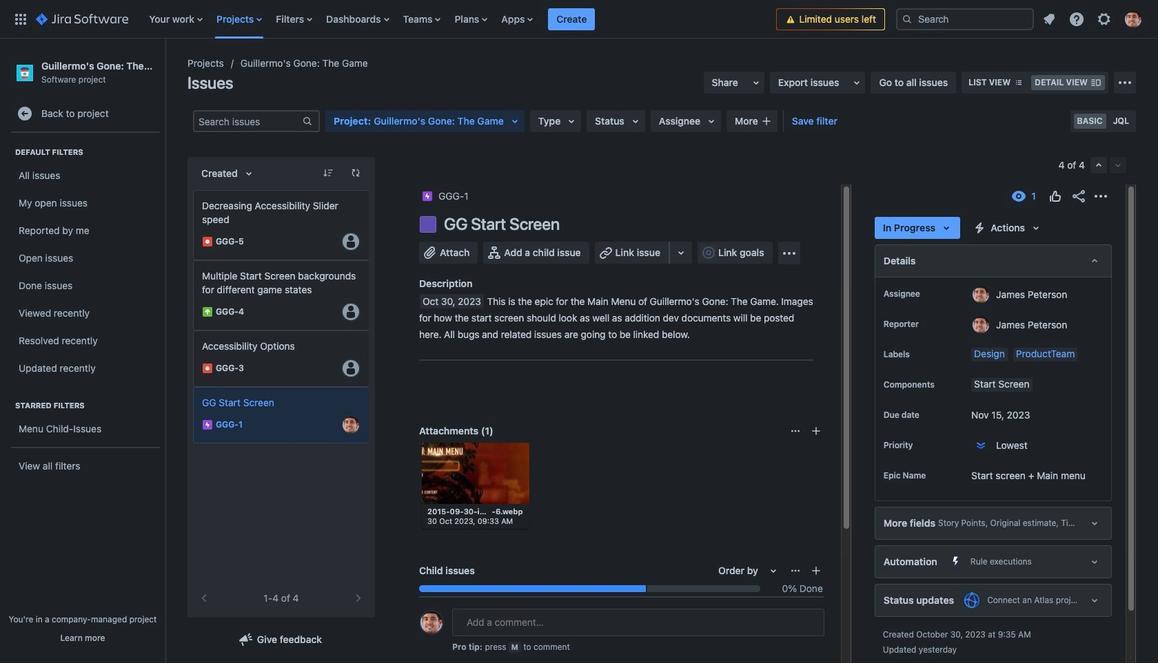 Task type: describe. For each thing, give the bounding box(es) containing it.
heading for starred filters group
[[11, 401, 160, 412]]

0 horizontal spatial list
[[142, 0, 777, 38]]

default filters group
[[7, 133, 161, 387]]

notifications image
[[1041, 11, 1058, 27]]

0 vertical spatial epic image
[[422, 191, 433, 202]]

1 horizontal spatial list
[[1037, 7, 1150, 31]]

due date pin to top. only you can see pinned fields. image
[[922, 410, 933, 421]]

appswitcher icon image
[[12, 11, 29, 27]]

actions image
[[1093, 188, 1109, 205]]

order by image
[[240, 165, 257, 182]]

reporter pin to top. only you can see pinned fields. image
[[922, 319, 933, 330]]

vote options: no one has voted for this issue yet. image
[[1047, 188, 1064, 205]]

issue type: bug image
[[425, 612, 436, 623]]

search image
[[902, 13, 913, 24]]

add app image
[[781, 245, 797, 262]]

epic image inside "issues" list box
[[202, 420, 213, 431]]

assignee pin to top. only you can see pinned fields. image
[[923, 289, 934, 300]]

improvement image
[[202, 307, 213, 318]]

help image
[[1069, 11, 1085, 27]]

add attachment image
[[811, 426, 822, 437]]

2 bug element from the top
[[193, 331, 370, 387]]

details element
[[875, 245, 1112, 278]]

heading for default filters group
[[11, 147, 160, 158]]

settings image
[[1096, 11, 1113, 27]]

link web pages and more image
[[673, 245, 690, 261]]

link goals image
[[701, 245, 717, 261]]

attachments menu image
[[790, 426, 801, 437]]



Task type: locate. For each thing, give the bounding box(es) containing it.
Search issues text field
[[194, 112, 302, 131]]

0 vertical spatial bug element
[[193, 190, 370, 261]]

2 heading from the top
[[11, 401, 160, 412]]

1 vertical spatial bug element
[[193, 331, 370, 387]]

bug image
[[202, 236, 213, 248]]

jira software image
[[36, 11, 128, 27], [36, 11, 128, 27]]

heading inside starred filters group
[[11, 401, 160, 412]]

heading
[[11, 147, 160, 158], [11, 401, 160, 412]]

more information about this user image for reporter pin to top. only you can see pinned fields. icon
[[973, 317, 989, 334]]

refresh image
[[350, 168, 361, 179]]

banner
[[0, 0, 1158, 39]]

heading inside default filters group
[[11, 147, 160, 158]]

improvement element
[[193, 261, 370, 331]]

your profile and settings image
[[1125, 11, 1142, 27]]

create child image
[[811, 566, 822, 577]]

1 vertical spatial epic image
[[202, 420, 213, 431]]

more information about this user image for assignee pin to top. only you can see pinned fields. image
[[973, 287, 989, 303]]

sort descending image
[[323, 168, 334, 179]]

status updates element
[[875, 585, 1112, 618]]

bug image
[[202, 363, 213, 374]]

epic image up "edit color, purple selected" icon
[[422, 191, 433, 202]]

issues list box
[[193, 190, 370, 444]]

2 more information about this user image from the top
[[973, 317, 989, 334]]

epic image
[[422, 191, 433, 202], [202, 420, 213, 431]]

edit color, purple selected image
[[420, 216, 436, 233]]

bug element
[[193, 190, 370, 261], [193, 331, 370, 387]]

epic image down bug image
[[202, 420, 213, 431]]

0 vertical spatial heading
[[11, 147, 160, 158]]

Search field
[[896, 8, 1034, 30]]

labels pin to top. only you can see pinned fields. image
[[913, 350, 924, 361]]

1 horizontal spatial epic image
[[422, 191, 433, 202]]

copy link to issue image
[[466, 190, 477, 201]]

group
[[1091, 157, 1127, 174]]

1 more information about this user image from the top
[[973, 287, 989, 303]]

automation element
[[875, 546, 1112, 579]]

1 heading from the top
[[11, 147, 160, 158]]

0 horizontal spatial epic image
[[202, 420, 213, 431]]

None search field
[[896, 8, 1034, 30]]

more information about this user image
[[973, 287, 989, 303], [973, 317, 989, 334]]

more fields element
[[875, 507, 1112, 541]]

Add a comment… field
[[452, 610, 824, 637]]

0 vertical spatial more information about this user image
[[973, 287, 989, 303]]

1 vertical spatial heading
[[11, 401, 160, 412]]

1 vertical spatial more information about this user image
[[973, 317, 989, 334]]

more information about this user image right reporter pin to top. only you can see pinned fields. icon
[[973, 317, 989, 334]]

addicon image
[[761, 116, 772, 127]]

issue actions image
[[790, 566, 801, 577]]

sidebar navigation image
[[150, 55, 181, 83]]

primary element
[[8, 0, 777, 38]]

more information about this user image down details element
[[973, 287, 989, 303]]

1 bug element from the top
[[193, 190, 370, 261]]

starred filters group
[[7, 387, 161, 448]]

list
[[142, 0, 777, 38], [1037, 7, 1150, 31]]

list item
[[548, 0, 595, 38]]

import and bulk change issues image
[[1117, 74, 1134, 91]]

epic element
[[193, 387, 370, 444]]



Task type: vqa. For each thing, say whether or not it's contained in the screenshot.
help image
yes



